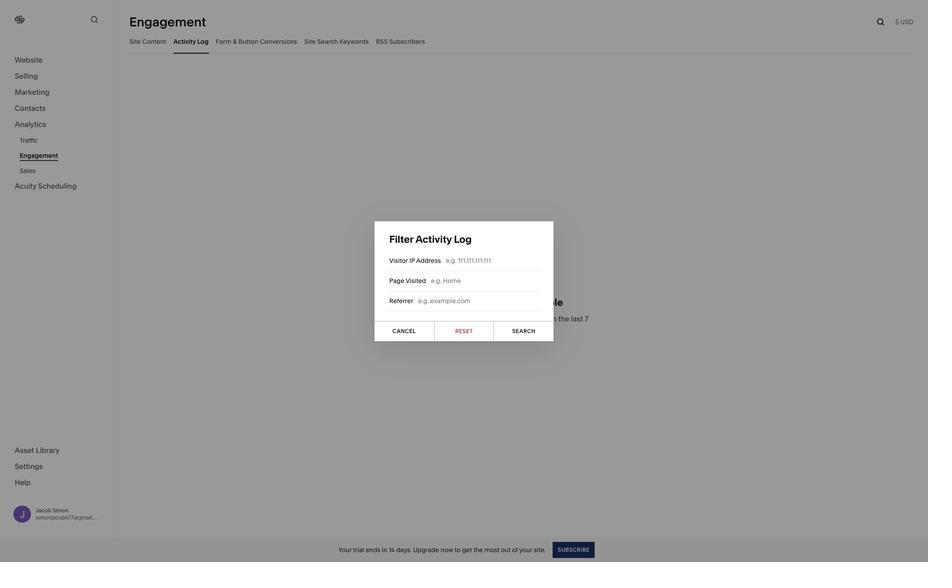 Task type: describe. For each thing, give the bounding box(es) containing it.
site search keywords
[[304, 37, 369, 45]]

selling link
[[15, 71, 99, 82]]

rss
[[376, 37, 388, 45]]

search button
[[494, 322, 554, 341]]

data
[[496, 297, 518, 309]]

have
[[488, 315, 504, 324]]

activity log
[[174, 37, 209, 45]]

reset
[[456, 328, 473, 335]]

cancel button
[[375, 322, 434, 341]]

website link
[[15, 55, 99, 66]]

acuity scheduling link
[[15, 181, 99, 192]]

1 vertical spatial log
[[454, 233, 472, 246]]

of
[[512, 546, 518, 554]]

tab list containing site content
[[129, 29, 914, 54]]

you
[[454, 315, 467, 324]]

ip
[[410, 257, 415, 265]]

contacts link
[[15, 103, 99, 114]]

1 horizontal spatial engagement
[[129, 14, 206, 30]]

traffic
[[20, 137, 38, 145]]

site for site search keywords
[[304, 37, 316, 45]]

out
[[501, 546, 511, 554]]

filter activity log
[[390, 233, 472, 246]]

visitor
[[390, 257, 408, 265]]

1 vertical spatial engagement
[[20, 152, 58, 160]]

page visited
[[390, 277, 426, 285]]

contacts
[[15, 104, 46, 113]]

engagement link
[[20, 148, 104, 163]]

analytics
[[15, 120, 46, 129]]

site.
[[534, 546, 546, 554]]

log inside 'button'
[[197, 37, 209, 45]]

asset library link
[[15, 446, 99, 456]]

help
[[15, 478, 31, 487]]

filter
[[390, 233, 414, 246]]

marketing link
[[15, 87, 99, 98]]

selling
[[15, 72, 38, 81]]

settings link
[[15, 462, 99, 473]]

form & button conversions
[[216, 37, 297, 45]]

site content button
[[129, 29, 166, 54]]

no
[[480, 297, 493, 309]]

scheduling
[[38, 182, 77, 191]]

1 vertical spatial activity
[[416, 233, 452, 246]]

keywords
[[340, 37, 369, 45]]

$
[[896, 18, 899, 26]]

enough
[[506, 315, 532, 324]]

marketing
[[15, 88, 50, 97]]

&
[[233, 37, 237, 45]]

your trial ends in 14 days. upgrade now to get the most out of your site.
[[339, 546, 546, 554]]

content
[[142, 37, 166, 45]]



Task type: vqa. For each thing, say whether or not it's contained in the screenshot.
the leftmost 0%
no



Task type: locate. For each thing, give the bounding box(es) containing it.
button
[[239, 37, 258, 45]]

0 vertical spatial the
[[559, 315, 570, 324]]

in left 14
[[382, 546, 387, 554]]

0 vertical spatial activity
[[174, 37, 196, 45]]

$ usd
[[896, 18, 914, 26]]

in inside you don't have enough data in the last 7 days.
[[551, 315, 557, 324]]

rss subscribers
[[376, 37, 425, 45]]

ends
[[366, 546, 381, 554]]

upgrade
[[413, 546, 439, 554]]

1 horizontal spatial search
[[513, 328, 536, 335]]

subscribers
[[389, 37, 425, 45]]

the left last
[[559, 315, 570, 324]]

available
[[520, 297, 563, 309]]

search left keywords
[[317, 37, 338, 45]]

address
[[416, 257, 441, 265]]

search
[[317, 37, 338, 45], [513, 328, 536, 335]]

0 horizontal spatial the
[[474, 546, 483, 554]]

visitor ip address
[[390, 257, 441, 265]]

trial
[[353, 546, 364, 554]]

1 horizontal spatial days.
[[513, 324, 530, 333]]

days. down enough at the bottom
[[513, 324, 530, 333]]

referrer
[[390, 297, 414, 305]]

your
[[339, 546, 352, 554]]

form
[[216, 37, 231, 45]]

0 horizontal spatial activity
[[174, 37, 196, 45]]

most
[[485, 546, 500, 554]]

site search keywords button
[[304, 29, 369, 54]]

simonjacob477@gmail.com
[[36, 515, 105, 521]]

the
[[559, 315, 570, 324], [474, 546, 483, 554]]

1 site from the left
[[129, 37, 141, 45]]

1 vertical spatial days.
[[396, 546, 412, 554]]

page
[[390, 277, 405, 285]]

14
[[389, 546, 395, 554]]

settings
[[15, 462, 43, 471]]

0 horizontal spatial log
[[197, 37, 209, 45]]

activity inside 'button'
[[174, 37, 196, 45]]

in right data
[[551, 315, 557, 324]]

site inside button
[[129, 37, 141, 45]]

no data available
[[480, 297, 563, 309]]

0 horizontal spatial search
[[317, 37, 338, 45]]

the right get
[[474, 546, 483, 554]]

data
[[534, 315, 549, 324]]

site
[[129, 37, 141, 45], [304, 37, 316, 45]]

cancel
[[393, 328, 416, 335]]

site content
[[129, 37, 166, 45]]

e.g. 111.111.111.111 field
[[446, 256, 539, 266]]

0 horizontal spatial engagement
[[20, 152, 58, 160]]

last
[[571, 315, 583, 324]]

site for site content
[[129, 37, 141, 45]]

activity up address
[[416, 233, 452, 246]]

you don't have enough data in the last 7 days.
[[454, 315, 589, 333]]

2 site from the left
[[304, 37, 316, 45]]

asset
[[15, 446, 34, 455]]

site left content
[[129, 37, 141, 45]]

0 vertical spatial search
[[317, 37, 338, 45]]

analytics link
[[15, 120, 99, 130]]

acuity
[[15, 182, 36, 191]]

1 vertical spatial the
[[474, 546, 483, 554]]

days. right 14
[[396, 546, 412, 554]]

tab list
[[129, 29, 914, 54]]

rss subscribers button
[[376, 29, 425, 54]]

1 horizontal spatial site
[[304, 37, 316, 45]]

1 horizontal spatial the
[[559, 315, 570, 324]]

usd
[[901, 18, 914, 26]]

library
[[36, 446, 60, 455]]

0 vertical spatial log
[[197, 37, 209, 45]]

jacob
[[36, 508, 51, 514]]

0 horizontal spatial in
[[382, 546, 387, 554]]

sales link
[[20, 163, 104, 179]]

visited
[[406, 277, 426, 285]]

conversions
[[260, 37, 297, 45]]

1 horizontal spatial activity
[[416, 233, 452, 246]]

0 vertical spatial days.
[[513, 324, 530, 333]]

log up e.g. 111.111.111.111 field
[[454, 233, 472, 246]]

activity right content
[[174, 37, 196, 45]]

log left form at the top left of page
[[197, 37, 209, 45]]

simon
[[53, 508, 69, 514]]

reset button
[[435, 322, 494, 341]]

log
[[197, 37, 209, 45], [454, 233, 472, 246]]

7
[[585, 315, 589, 324]]

days. inside you don't have enough data in the last 7 days.
[[513, 324, 530, 333]]

e.g. Home field
[[431, 276, 539, 286]]

1 vertical spatial search
[[513, 328, 536, 335]]

don't
[[469, 315, 486, 324]]

activity log button
[[174, 29, 209, 54]]

website
[[15, 56, 43, 64]]

get
[[462, 546, 472, 554]]

1 horizontal spatial in
[[551, 315, 557, 324]]

asset library
[[15, 446, 60, 455]]

0 horizontal spatial days.
[[396, 546, 412, 554]]

1 horizontal spatial log
[[454, 233, 472, 246]]

0 horizontal spatial site
[[129, 37, 141, 45]]

in
[[551, 315, 557, 324], [382, 546, 387, 554]]

activity
[[174, 37, 196, 45], [416, 233, 452, 246]]

engagement
[[129, 14, 206, 30], [20, 152, 58, 160]]

0 vertical spatial engagement
[[129, 14, 206, 30]]

1 vertical spatial in
[[382, 546, 387, 554]]

traffic link
[[20, 133, 104, 148]]

engagement up content
[[129, 14, 206, 30]]

the inside you don't have enough data in the last 7 days.
[[559, 315, 570, 324]]

search down enough at the bottom
[[513, 328, 536, 335]]

site right conversions
[[304, 37, 316, 45]]

sales
[[20, 167, 36, 175]]

site inside button
[[304, 37, 316, 45]]

now
[[441, 546, 453, 554]]

your
[[519, 546, 533, 554]]

0 vertical spatial in
[[551, 315, 557, 324]]

days.
[[513, 324, 530, 333], [396, 546, 412, 554]]

engagement down traffic
[[20, 152, 58, 160]]

help link
[[15, 478, 31, 488]]

form & button conversions button
[[216, 29, 297, 54]]

acuity scheduling
[[15, 182, 77, 191]]

e.g. example.com field
[[418, 296, 539, 306]]

jacob simon simonjacob477@gmail.com
[[36, 508, 105, 521]]

to
[[455, 546, 461, 554]]



